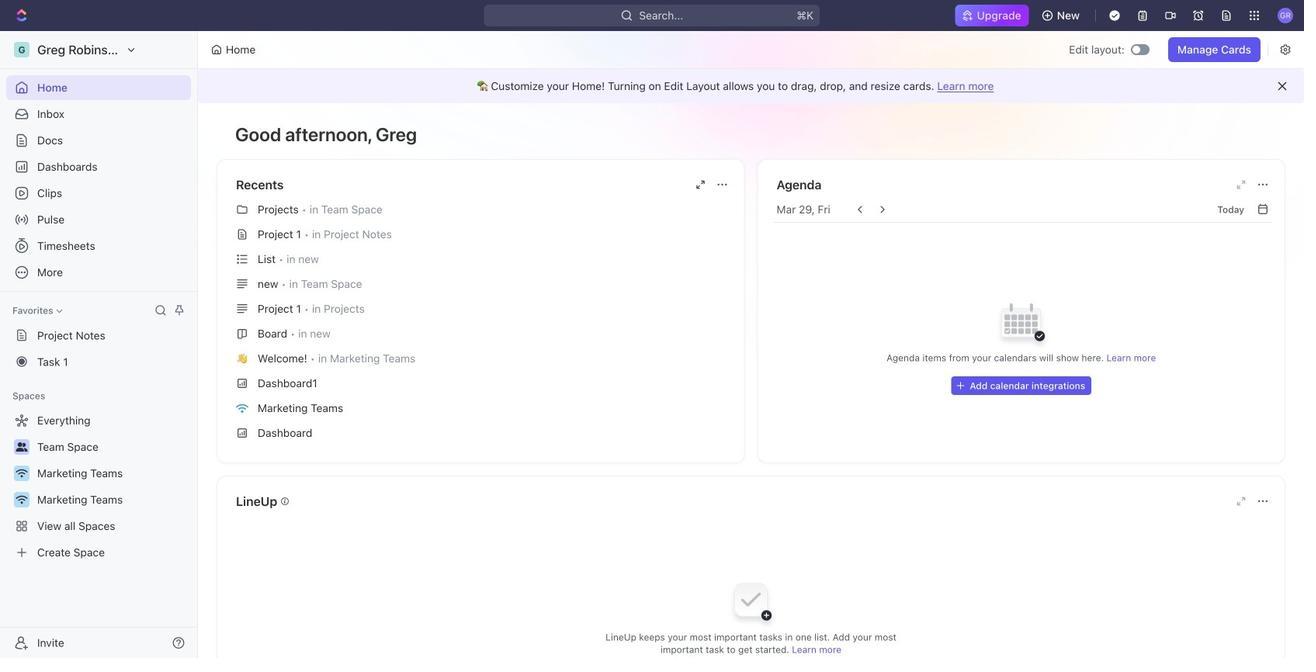 Task type: vqa. For each thing, say whether or not it's contained in the screenshot.
the bottommost wifi image
yes



Task type: locate. For each thing, give the bounding box(es) containing it.
tree inside sidebar navigation
[[6, 409, 191, 565]]

1 vertical spatial wifi image
[[16, 496, 28, 505]]

user group image
[[16, 443, 28, 452]]

tree
[[6, 409, 191, 565]]

0 vertical spatial wifi image
[[16, 469, 28, 478]]

alert
[[198, 69, 1305, 103]]

wifi image
[[16, 469, 28, 478], [16, 496, 28, 505]]



Task type: describe. For each thing, give the bounding box(es) containing it.
greg robinson's workspace, , element
[[14, 42, 30, 57]]

2 wifi image from the top
[[16, 496, 28, 505]]

1 wifi image from the top
[[16, 469, 28, 478]]

sidebar navigation
[[0, 31, 201, 659]]

wifi image
[[236, 404, 249, 414]]



